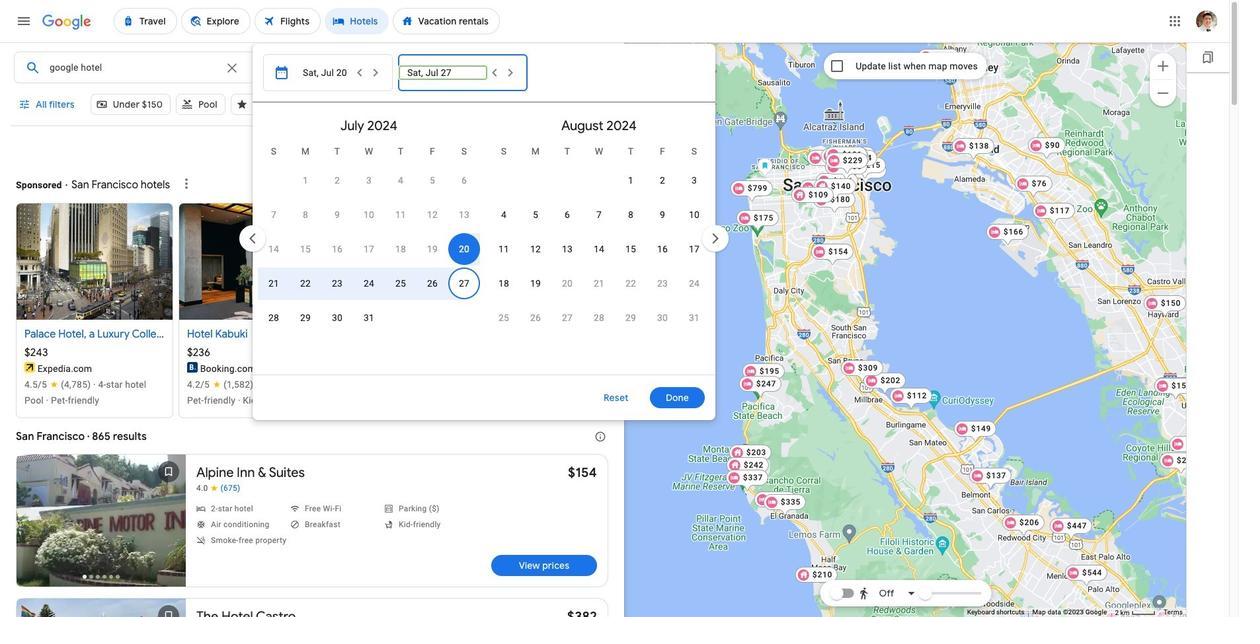 Task type: locate. For each thing, give the bounding box(es) containing it.
1 expedia.com image from the left
[[24, 362, 35, 373]]

tue, jul 30 element
[[332, 312, 343, 325]]

pacific cafe image
[[757, 158, 773, 179]]

set check-out one day earlier. image
[[487, 65, 503, 81]]

row group
[[258, 108, 480, 370], [488, 108, 710, 370]]

sun, aug 18 element
[[499, 277, 509, 290]]

sat, aug 31 element
[[689, 312, 700, 325]]

why this ad? image
[[179, 176, 195, 192]]

thu, aug 22 element
[[626, 277, 636, 290]]

tue, jul 16 element
[[332, 243, 343, 256]]

wed, jul 31 element
[[364, 312, 374, 325]]

thu, aug 15 element
[[626, 243, 636, 256]]

expedia.com image
[[24, 362, 35, 373], [513, 362, 523, 373]]

map region
[[624, 42, 1187, 618]]

list
[[16, 203, 661, 432]]

sun, aug 25 element
[[499, 312, 509, 325]]

dialog
[[237, 44, 732, 421]]

row up fri, aug 9 element at the right top of page
[[615, 158, 710, 198]]

sat, jul 13 element
[[459, 208, 470, 222]]

dialog inside filters form
[[237, 44, 732, 421]]

mon, jul 8 element
[[303, 208, 308, 222]]

sat, aug 3 element
[[692, 174, 697, 187]]

booking.com image
[[187, 362, 198, 373]]

set check-out one day later. image
[[503, 65, 519, 81]]

sun, jul 7 element
[[271, 208, 276, 222]]

sat, aug 10 element
[[689, 208, 700, 222]]

mon, aug 19 element
[[530, 277, 541, 290]]

wed, aug 21 element
[[594, 277, 605, 290]]

row up wed, jul 17 element at top left
[[258, 198, 480, 232]]

fri, jul 19 element
[[427, 243, 438, 256]]

tue, aug 27 element
[[562, 312, 573, 325]]

sat, aug 17 element
[[689, 243, 700, 256]]

main menu image
[[16, 13, 32, 29]]

row up thu, jul 11 element
[[290, 158, 480, 198]]

sun, jul 14 element
[[268, 243, 279, 256]]

sat, aug 24 element
[[689, 277, 700, 290]]

1 horizontal spatial expedia.com image
[[513, 362, 523, 373]]

tue, aug 13 element
[[562, 243, 573, 256]]

1 horizontal spatial row group
[[488, 108, 710, 370]]

next image
[[700, 223, 732, 255]]

4.2 out of 5 stars from 1,582 reviews image
[[187, 378, 254, 392]]

4 out of 5 stars from 675 reviews image
[[196, 484, 240, 494]]

Check-in text field
[[296, 52, 375, 83]]

filters form
[[11, 42, 732, 459]]

row down the wed, aug 21 element
[[488, 301, 710, 335]]

fri, jul 26 element
[[427, 277, 438, 290]]

row down tue, jul 23 element
[[258, 301, 385, 335]]

2 photos list from the top
[[17, 599, 186, 618]]

row
[[290, 158, 480, 198], [615, 158, 710, 198], [258, 198, 480, 232], [488, 198, 710, 232], [258, 232, 480, 267], [488, 232, 710, 267], [258, 267, 480, 301], [488, 267, 710, 301], [258, 301, 385, 335], [488, 301, 710, 335]]

0 horizontal spatial expedia.com image
[[24, 362, 35, 373]]

wed, jul 24 element
[[364, 277, 374, 290]]

sun, aug 11 element
[[499, 243, 509, 256]]

Check-out text field
[[425, 52, 505, 83]]

0 horizontal spatial row group
[[258, 108, 480, 370]]

1 photos list from the top
[[17, 455, 186, 601]]

fri, jul 5 element
[[430, 174, 435, 187]]

clear image
[[224, 60, 240, 76]]

row down wed, jul 17 element at top left
[[258, 267, 480, 301]]

rosewood sand hill image
[[1034, 615, 1040, 618]]

grid
[[258, 108, 710, 383]]

fri, aug 23 element
[[657, 277, 668, 290]]

mon, aug 26 element
[[530, 312, 541, 325]]

mon, jul 29 element
[[300, 312, 311, 325]]

tue, jul 23 element
[[332, 277, 343, 290]]

photos list
[[17, 455, 186, 601], [17, 599, 186, 618]]

wed, aug 7 element
[[597, 208, 602, 222]]

sun, jul 28 element
[[268, 312, 279, 325]]

tue, jul 2 element
[[335, 174, 340, 187]]

thu, aug 29 element
[[626, 312, 636, 325]]

fri, aug 16 element
[[657, 243, 668, 256]]

2 row group from the left
[[488, 108, 710, 370]]

thu, jul 4 element
[[398, 174, 403, 187]]



Task type: describe. For each thing, give the bounding box(es) containing it.
mon, jul 1 element
[[303, 174, 308, 187]]

set check-in one day later. image
[[368, 65, 384, 81]]

grid inside dialog
[[258, 108, 710, 383]]

wed, aug 14 element
[[594, 243, 605, 256]]

mon, jul 15 element
[[300, 243, 311, 256]]

sat, jul 6 element
[[462, 174, 467, 187]]

tue, aug 6 element
[[565, 208, 570, 222]]

set check-in one day earlier. image
[[352, 65, 368, 81]]

mon, aug 5 element
[[533, 208, 538, 222]]

wed, jul 3 element
[[366, 174, 372, 187]]

thu, aug 1 element
[[628, 174, 634, 187]]

1 row group from the left
[[258, 108, 480, 370]]

row up the wed, aug 21 element
[[488, 232, 710, 267]]

thu, jul 25 element
[[395, 277, 406, 290]]

wed, jul 17 element
[[364, 243, 374, 256]]

thu, aug 8 element
[[628, 208, 634, 222]]

sun, jul 21 element
[[268, 277, 279, 290]]

fri, aug 2 element
[[660, 174, 665, 187]]

fri, aug 30 element
[[657, 312, 668, 325]]

row up wed, aug 14 element in the top left of the page
[[488, 198, 710, 232]]

tue, jul 9 element
[[335, 208, 340, 222]]

sun, aug 4 element
[[501, 208, 507, 222]]

2 expedia.com image from the left
[[513, 362, 523, 373]]

wed, aug 28 element
[[594, 312, 605, 325]]

wed, jul 10 element
[[364, 208, 374, 222]]

4.5 out of 5 stars from 4,785 reviews image
[[24, 378, 91, 392]]

previous image
[[237, 223, 269, 255]]

thu, jul 18 element
[[395, 243, 406, 256]]

parc 55 san francisco - a hilton hotel image
[[350, 362, 361, 373]]

zoom in map image
[[1156, 58, 1171, 74]]

mon, aug 12 element
[[530, 243, 541, 256]]

row down wed, jul 10 element
[[258, 232, 480, 267]]

thu, jul 11 element
[[395, 208, 406, 222]]

sat, jul 27, return date. element
[[459, 277, 470, 290]]

fri, aug 9 element
[[660, 208, 665, 222]]

sat, jul 20, departure date. element
[[459, 243, 470, 256]]

tue, aug 20 element
[[562, 277, 573, 290]]

fri, jul 12 element
[[427, 208, 438, 222]]

row up wed, aug 28 element at the bottom left of the page
[[488, 267, 710, 301]]

zoom out map image
[[1156, 85, 1171, 101]]

mon, jul 22 element
[[300, 277, 311, 290]]



Task type: vqa. For each thing, say whether or not it's contained in the screenshot.
Thu, Jul 18 ELEMENT
yes



